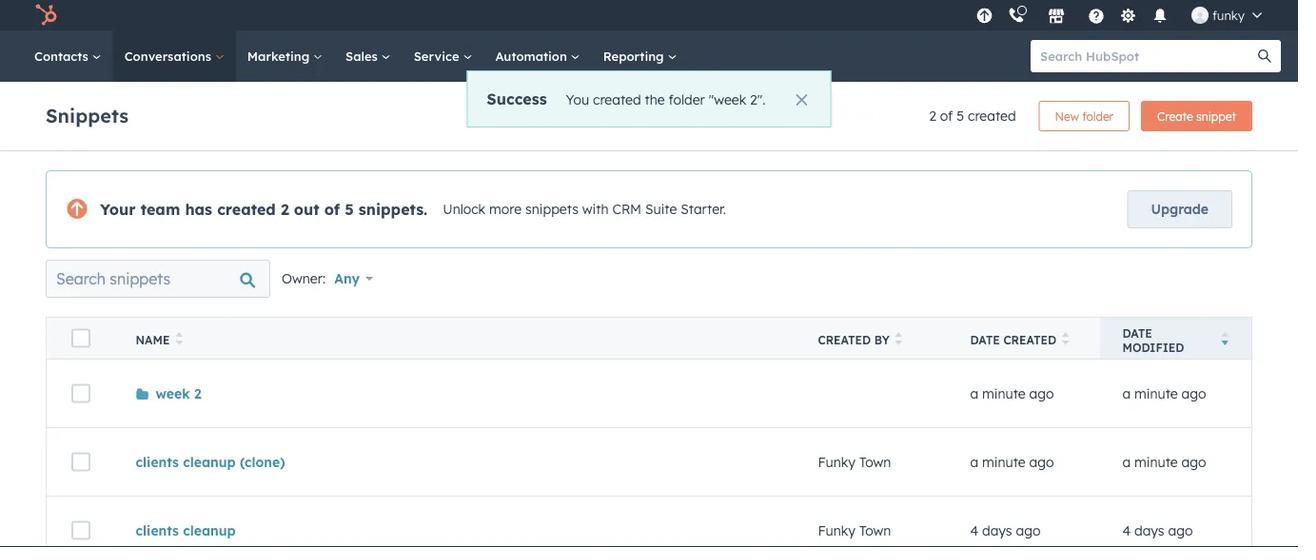 Task type: vqa. For each thing, say whether or not it's contained in the screenshot.
will
no



Task type: locate. For each thing, give the bounding box(es) containing it.
1 horizontal spatial 2
[[281, 200, 289, 219]]

1 vertical spatial of
[[325, 200, 340, 219]]

press to sort. element right the by
[[896, 332, 903, 348]]

press to sort. image right the by
[[896, 332, 903, 346]]

press to sort. element right name
[[176, 332, 183, 348]]

5
[[957, 108, 965, 124], [345, 200, 354, 219]]

press to sort. element inside created by button
[[896, 332, 903, 348]]

press to sort. element inside 'date created' button
[[1063, 332, 1070, 348]]

upgrade link containing upgrade
[[1128, 190, 1233, 228]]

cleanup
[[183, 454, 236, 471], [183, 522, 236, 539]]

notifications image
[[1152, 9, 1169, 26]]

conversations link
[[113, 30, 236, 82]]

2 horizontal spatial press to sort. element
[[1063, 332, 1070, 348]]

folder right the "the"
[[669, 91, 705, 108]]

press to sort. image inside created by button
[[896, 332, 903, 346]]

town
[[860, 454, 891, 471], [860, 522, 891, 539]]

1 days from the left
[[983, 522, 1013, 539]]

0 horizontal spatial folder
[[669, 91, 705, 108]]

4 days ago
[[971, 522, 1041, 539], [1123, 522, 1193, 539]]

created left 'new'
[[968, 108, 1016, 124]]

days
[[983, 522, 1013, 539], [1135, 522, 1165, 539]]

created left press to sort. image
[[1004, 333, 1057, 348]]

cleanup for clients cleanup
[[183, 522, 236, 539]]

upgrade link down the create
[[1128, 190, 1233, 228]]

more
[[489, 201, 522, 218]]

funky town for a minute ago
[[818, 454, 891, 471]]

success
[[487, 89, 547, 108]]

unlock more snippets with crm suite starter.
[[443, 201, 726, 218]]

any
[[334, 270, 360, 287]]

1 horizontal spatial press to sort. element
[[896, 332, 903, 348]]

2 clients from the top
[[136, 522, 179, 539]]

funky
[[818, 454, 856, 471], [818, 522, 856, 539]]

funky town
[[818, 454, 891, 471], [818, 522, 891, 539]]

1 vertical spatial 5
[[345, 200, 354, 219]]

date created button
[[948, 318, 1100, 359]]

1 horizontal spatial upgrade link
[[1128, 190, 1233, 228]]

sales
[[346, 48, 381, 64]]

date for date modified
[[1123, 326, 1153, 340]]

marketing link
[[236, 30, 334, 82]]

automation link
[[484, 30, 592, 82]]

any button
[[333, 260, 385, 298]]

1 horizontal spatial press to sort. image
[[896, 332, 903, 346]]

press to sort. image right name
[[176, 332, 183, 346]]

date left press to sort. image
[[971, 333, 1000, 348]]

date right press to sort. image
[[1123, 326, 1153, 340]]

snippets.
[[359, 200, 428, 219]]

0 horizontal spatial press to sort. image
[[176, 332, 183, 346]]

2
[[929, 108, 937, 124], [281, 200, 289, 219], [194, 385, 202, 402]]

0 horizontal spatial press to sort. element
[[176, 332, 183, 348]]

sales link
[[334, 30, 402, 82]]

1 4 days ago from the left
[[971, 522, 1041, 539]]

has
[[185, 200, 212, 219]]

0 vertical spatial 5
[[957, 108, 965, 124]]

0 vertical spatial upgrade link
[[973, 5, 997, 25]]

clients down clients cleanup (clone)
[[136, 522, 179, 539]]

1 horizontal spatial date
[[1123, 326, 1153, 340]]

week 2 button
[[136, 385, 202, 402]]

service link
[[402, 30, 484, 82]]

2 cleanup from the top
[[183, 522, 236, 539]]

a minute ago
[[971, 385, 1054, 402], [1123, 385, 1207, 402], [971, 454, 1054, 471], [1123, 454, 1207, 471]]

1 press to sort. image from the left
[[176, 332, 183, 346]]

folder
[[669, 91, 705, 108], [1083, 109, 1114, 123]]

2 inside snippets banner
[[929, 108, 937, 124]]

reporting
[[603, 48, 668, 64]]

0 vertical spatial town
[[860, 454, 891, 471]]

clients cleanup
[[136, 522, 236, 539]]

1 press to sort. element from the left
[[176, 332, 183, 348]]

new folder button
[[1039, 101, 1130, 131]]

date modified button
[[1100, 318, 1252, 359]]

town for 4
[[860, 522, 891, 539]]

with
[[582, 201, 609, 218]]

0 horizontal spatial 4 days ago
[[971, 522, 1041, 539]]

funky menu
[[971, 0, 1276, 30]]

Search search field
[[46, 260, 270, 298]]

2 days from the left
[[1135, 522, 1165, 539]]

1 vertical spatial clients
[[136, 522, 179, 539]]

0 horizontal spatial 2
[[194, 385, 202, 402]]

2".
[[750, 91, 766, 108]]

2 town from the top
[[860, 522, 891, 539]]

1 vertical spatial upgrade link
[[1128, 190, 1233, 228]]

success alert
[[467, 70, 832, 128]]

1 horizontal spatial 5
[[957, 108, 965, 124]]

1 vertical spatial town
[[860, 522, 891, 539]]

1 horizontal spatial 4
[[1123, 522, 1131, 539]]

0 vertical spatial funky town
[[818, 454, 891, 471]]

created left the "the"
[[593, 91, 641, 108]]

1 vertical spatial funky
[[818, 522, 856, 539]]

0 vertical spatial folder
[[669, 91, 705, 108]]

modified
[[1123, 340, 1185, 355]]

hubspot link
[[23, 4, 71, 27]]

1 funky from the top
[[818, 454, 856, 471]]

descending sort. press to sort ascending. element
[[1222, 332, 1229, 348]]

press to sort. element right date created
[[1063, 332, 1070, 348]]

3 press to sort. element from the left
[[1063, 332, 1070, 348]]

2 press to sort. image from the left
[[896, 332, 903, 346]]

2 press to sort. element from the left
[[896, 332, 903, 348]]

1 vertical spatial folder
[[1083, 109, 1114, 123]]

notifications button
[[1144, 0, 1177, 30]]

calling icon image
[[1008, 7, 1025, 25]]

0 horizontal spatial days
[[983, 522, 1013, 539]]

date created
[[971, 333, 1057, 348]]

new folder
[[1055, 109, 1114, 123]]

0 horizontal spatial of
[[325, 200, 340, 219]]

press to sort. image inside name button
[[176, 332, 183, 346]]

1 horizontal spatial 4 days ago
[[1123, 522, 1193, 539]]

of inside snippets banner
[[940, 108, 953, 124]]

0 vertical spatial clients
[[136, 454, 179, 471]]

your
[[100, 200, 136, 219]]

cleanup left "(clone)"
[[183, 454, 236, 471]]

1 town from the top
[[860, 454, 891, 471]]

cleanup down 'clients cleanup (clone)' link
[[183, 522, 236, 539]]

snippets
[[46, 103, 129, 127]]

1 clients from the top
[[136, 454, 179, 471]]

press to sort. element for name
[[176, 332, 183, 348]]

a
[[971, 385, 979, 402], [1123, 385, 1131, 402], [971, 454, 979, 471], [1123, 454, 1131, 471]]

date inside date modified
[[1123, 326, 1153, 340]]

2 funky town from the top
[[818, 522, 891, 539]]

name
[[136, 333, 170, 348]]

press to sort. image
[[176, 332, 183, 346], [896, 332, 903, 346]]

upgrade link left calling icon popup button
[[973, 5, 997, 25]]

by
[[875, 333, 890, 348]]

unlock
[[443, 201, 486, 218]]

clients cleanup link
[[136, 522, 236, 539]]

press to sort. element inside name button
[[176, 332, 183, 348]]

clients cleanup (clone) link
[[136, 454, 285, 471]]

service
[[414, 48, 463, 64]]

minute
[[983, 385, 1026, 402], [1135, 385, 1178, 402], [983, 454, 1026, 471], [1135, 454, 1178, 471]]

4
[[971, 522, 979, 539], [1123, 522, 1131, 539]]

folder right 'new'
[[1083, 109, 1114, 123]]

press to sort. element
[[176, 332, 183, 348], [896, 332, 903, 348], [1063, 332, 1070, 348]]

settings link
[[1117, 5, 1140, 25]]

0 vertical spatial funky
[[818, 454, 856, 471]]

upgrade link
[[973, 5, 997, 25], [1128, 190, 1233, 228]]

1 vertical spatial cleanup
[[183, 522, 236, 539]]

name button
[[113, 318, 795, 359]]

1 cleanup from the top
[[183, 454, 236, 471]]

1 horizontal spatial of
[[940, 108, 953, 124]]

1 vertical spatial funky town
[[818, 522, 891, 539]]

date
[[1123, 326, 1153, 340], [971, 333, 1000, 348]]

1 horizontal spatial days
[[1135, 522, 1165, 539]]

created
[[818, 333, 871, 348]]

snippets banner
[[46, 95, 1253, 131]]

2 funky from the top
[[818, 522, 856, 539]]

1 horizontal spatial folder
[[1083, 109, 1114, 123]]

you
[[566, 91, 589, 108]]

0 horizontal spatial date
[[971, 333, 1000, 348]]

of
[[940, 108, 953, 124], [325, 200, 340, 219]]

0 vertical spatial of
[[940, 108, 953, 124]]

1 vertical spatial 2
[[281, 200, 289, 219]]

0 vertical spatial 2
[[929, 108, 937, 124]]

marketing
[[247, 48, 313, 64]]

clients
[[136, 454, 179, 471], [136, 522, 179, 539]]

1 funky town from the top
[[818, 454, 891, 471]]

clients for clients cleanup (clone)
[[136, 454, 179, 471]]

reporting link
[[592, 30, 689, 82]]

date inside 'date created' button
[[971, 333, 1000, 348]]

created
[[593, 91, 641, 108], [968, 108, 1016, 124], [217, 200, 276, 219], [1004, 333, 1057, 348]]

created by button
[[795, 318, 948, 359]]

0 horizontal spatial 4
[[971, 522, 979, 539]]

0 vertical spatial cleanup
[[183, 454, 236, 471]]

2 horizontal spatial 2
[[929, 108, 937, 124]]

clients down week 2 button
[[136, 454, 179, 471]]

suite
[[646, 201, 677, 218]]

create snippet button
[[1142, 101, 1253, 131]]

clients cleanup (clone)
[[136, 454, 285, 471]]

ago
[[1030, 385, 1054, 402], [1182, 385, 1207, 402], [1030, 454, 1054, 471], [1182, 454, 1207, 471], [1016, 522, 1041, 539], [1169, 522, 1193, 539]]



Task type: describe. For each thing, give the bounding box(es) containing it.
2 vertical spatial 2
[[194, 385, 202, 402]]

created inside snippets banner
[[968, 108, 1016, 124]]

descending sort. press to sort ascending. image
[[1222, 332, 1229, 346]]

week
[[156, 385, 190, 402]]

press to sort. image for name
[[176, 332, 183, 346]]

funky for 4
[[818, 522, 856, 539]]

starter.
[[681, 201, 726, 218]]

upgrade
[[1152, 201, 1209, 218]]

help button
[[1080, 0, 1113, 30]]

your team has created 2 out of 5 snippets.
[[100, 200, 428, 219]]

folder inside success alert
[[669, 91, 705, 108]]

funky town image
[[1192, 7, 1209, 24]]

funky town for 4 days ago
[[818, 522, 891, 539]]

press to sort. element for created by
[[896, 332, 903, 348]]

snippets
[[526, 201, 579, 218]]

folder inside button
[[1083, 109, 1114, 123]]

contacts
[[34, 48, 92, 64]]

2 4 days ago from the left
[[1123, 522, 1193, 539]]

2 of 5 created
[[929, 108, 1016, 124]]

2 4 from the left
[[1123, 522, 1131, 539]]

created inside button
[[1004, 333, 1057, 348]]

date modified
[[1123, 326, 1185, 355]]

created right has
[[217, 200, 276, 219]]

funky button
[[1180, 0, 1274, 30]]

0 horizontal spatial 5
[[345, 200, 354, 219]]

crm
[[613, 201, 642, 218]]

created by
[[818, 333, 890, 348]]

owner:
[[282, 270, 326, 287]]

0 horizontal spatial upgrade link
[[973, 5, 997, 25]]

automation
[[495, 48, 571, 64]]

marketplaces button
[[1037, 0, 1077, 30]]

create snippet
[[1158, 109, 1237, 123]]

conversations
[[124, 48, 215, 64]]

funky for a
[[818, 454, 856, 471]]

new
[[1055, 109, 1080, 123]]

5 inside snippets banner
[[957, 108, 965, 124]]

Search HubSpot search field
[[1031, 40, 1264, 72]]

(clone)
[[240, 454, 285, 471]]

hubspot image
[[34, 4, 57, 27]]

"week
[[709, 91, 747, 108]]

close image
[[796, 94, 808, 106]]

1 4 from the left
[[971, 522, 979, 539]]

the
[[645, 91, 665, 108]]

clients for clients cleanup
[[136, 522, 179, 539]]

upgrade image
[[976, 8, 993, 25]]

team
[[141, 200, 180, 219]]

cleanup for clients cleanup (clone)
[[183, 454, 236, 471]]

settings image
[[1120, 8, 1137, 25]]

week 2
[[156, 385, 202, 402]]

snippet
[[1197, 109, 1237, 123]]

you created the folder "week 2".
[[566, 91, 766, 108]]

create
[[1158, 109, 1194, 123]]

calling icon button
[[1001, 3, 1033, 28]]

town for a
[[860, 454, 891, 471]]

search image
[[1259, 50, 1272, 63]]

contacts link
[[23, 30, 113, 82]]

press to sort. image for created by
[[896, 332, 903, 346]]

out
[[294, 200, 320, 219]]

press to sort. image
[[1063, 332, 1070, 346]]

help image
[[1088, 9, 1105, 26]]

marketplaces image
[[1048, 9, 1065, 26]]

funky
[[1213, 7, 1245, 23]]

created inside success alert
[[593, 91, 641, 108]]

search button
[[1249, 40, 1281, 72]]

date for date created
[[971, 333, 1000, 348]]

press to sort. element for date created
[[1063, 332, 1070, 348]]



